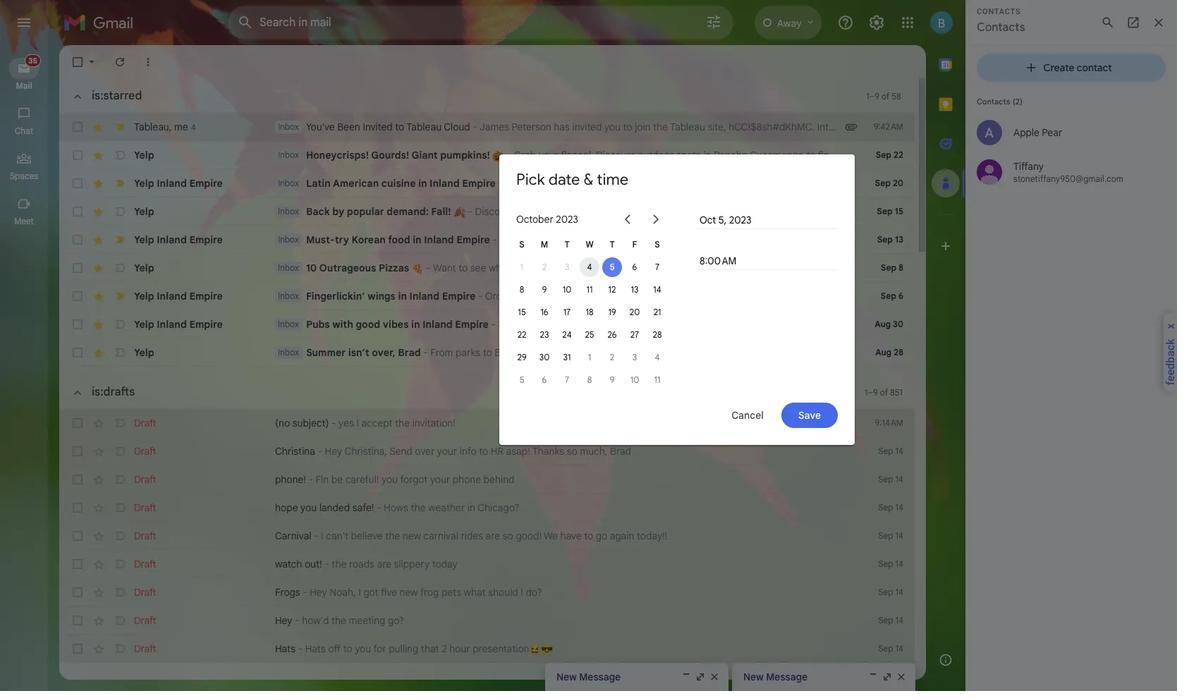 Task type: vqa. For each thing, say whether or not it's contained in the screenshot.
the bottommost as
no



Task type: locate. For each thing, give the bounding box(es) containing it.
1 vertical spatial 13
[[631, 284, 639, 295]]

24
[[562, 329, 572, 340]]

1 vertical spatial aug
[[876, 347, 892, 358]]

0 vertical spatial 15
[[895, 206, 904, 217]]

1 vertical spatial what
[[464, 586, 486, 599]]

6 row from the top
[[59, 254, 915, 282]]

meet
[[14, 216, 34, 226]]

2 yelp inland empire from the top
[[134, 233, 223, 246]]

1 vertical spatial 30
[[539, 352, 550, 363]]

yelp inland empire for must-
[[134, 233, 223, 246]]

0 vertical spatial 28
[[653, 329, 662, 340]]

1 summer from the left
[[306, 346, 346, 359]]

4 inbox from the top
[[278, 206, 299, 217]]

18 oct cell
[[578, 301, 601, 324]]

most left fall͏
[[760, 205, 783, 218]]

7 right 6 oct cell
[[655, 262, 660, 272]]

isn't
[[348, 346, 369, 359]]

0 horizontal spatial more
[[675, 233, 698, 246]]

1 vertical spatial 22
[[517, 329, 526, 340]]

5 nov cell
[[511, 369, 533, 391]]

hats
[[275, 643, 296, 655], [305, 643, 326, 655]]

8 row from the top
[[59, 310, 915, 339]]

grid
[[511, 233, 669, 391]]

8 inside row
[[899, 262, 904, 273]]

in right cuisine
[[418, 177, 427, 190]]

21 oct cell
[[646, 301, 669, 324]]

in left 3 oct cell
[[547, 262, 555, 274]]

13 up sep 8
[[895, 234, 904, 245]]

2 for the 2 oct cell
[[542, 262, 547, 272]]

to left hr
[[479, 445, 488, 458]]

today!!
[[637, 530, 668, 542]]

3 sep 14 from the top
[[878, 502, 904, 513]]

yelp
[[134, 149, 154, 162], [134, 177, 154, 190], [134, 205, 154, 218], [134, 233, 154, 246], [134, 262, 154, 274], [134, 290, 154, 303], [134, 318, 154, 331], [134, 346, 154, 359]]

sep for seventh row from the top
[[881, 291, 896, 301]]

6 draft from the top
[[134, 558, 156, 571]]

30 down sep 6
[[893, 319, 904, 329]]

8 draft from the top
[[134, 614, 156, 627]]

over,
[[372, 346, 395, 359]]

1 horizontal spatial summer
[[600, 346, 637, 359]]

1 t from the left
[[565, 239, 570, 250]]

10 row from the top
[[59, 409, 915, 437]]

in right weather
[[468, 502, 475, 514]]

10 down must-
[[306, 262, 317, 274]]

mail heading
[[0, 80, 48, 92]]

meats, down the 2023
[[559, 233, 589, 246]]

1 yelp inland empire from the top
[[134, 177, 223, 190]]

send
[[389, 445, 412, 458]]

behind
[[484, 473, 515, 486]]

fingerlickin'
[[306, 290, 365, 303]]

13
[[895, 234, 904, 245], [631, 284, 639, 295]]

snag
[[498, 318, 521, 331]]

11 inside the 11 oct cell
[[587, 284, 593, 295]]

1 horizontal spatial so
[[567, 445, 578, 458]]

search in mail image
[[233, 10, 258, 35]]

find
[[818, 149, 835, 162]]

0 horizontal spatial 13
[[631, 284, 639, 295]]

invitation!
[[412, 417, 456, 430]]

navigation
[[0, 45, 49, 691]]

your up tender
[[517, 205, 537, 218]]

9 down the 2 oct cell
[[542, 284, 547, 295]]

30
[[893, 319, 904, 329], [539, 352, 550, 363]]

1 vertical spatial 7
[[565, 375, 569, 385]]

22 oct cell
[[511, 324, 533, 346]]

10 nov cell
[[624, 369, 646, 391]]

cucamonga left find
[[750, 149, 804, 162]]

2 vertical spatial new
[[400, 586, 418, 599]]

wings down pizzas
[[368, 290, 396, 303]]

latin
[[306, 177, 331, 190]]

your right 'grab'
[[539, 149, 559, 162]]

18
[[586, 307, 594, 317]]

1 vertical spatial 5
[[520, 375, 524, 385]]

1 vertical spatial 11
[[654, 375, 661, 385]]

2 draft from the top
[[134, 445, 156, 458]]

most
[[760, 205, 783, 218], [564, 346, 586, 359]]

m column header
[[533, 233, 556, 256]]

3 right the 2 oct cell
[[565, 262, 569, 272]]

0 horizontal spatial 6
[[542, 375, 547, 385]]

4 right me
[[191, 122, 196, 132]]

0 horizontal spatial wings
[[368, 290, 396, 303]]

0 vertical spatial 3
[[565, 262, 569, 272]]

frogs
[[275, 586, 300, 599]]

0 vertical spatial that
[[696, 205, 714, 218]]

grid inside pick date & time dialog
[[511, 233, 669, 391]]

inbox fingerlickin' wings in inland empire - order up some wings and other game day eats, brad ͏ ͏ ͏ ͏ ͏ ͏ ͏ ͏ ͏ ͏ ͏ ͏ ͏  ͏ ͏ ͏ ͏ ͏ ͏ ͏ ͏ ͏ ͏ ͏ ͏ ͏ ͏ ͏ ͏ ͏ ͏ ͏ ͏ ͏ ͏ ͏ ͏ ͏ ͏ ͏ ͏ ͏ ͏ ͏ ͏ ͏ ͏ ͏ ͏ ͏ ͏  ͏ ͏ ͏ ͏ ͏ ͏ ͏ ͏ ͏ ͏ ͏ ͏ ͏ ͏ ͏ ͏ ͏ ͏ ͏ ͏ ͏ ͏ ͏ ͏ ͏
[[278, 290, 914, 303]]

10 down 3 oct cell
[[563, 284, 572, 295]]

9 row from the top
[[59, 339, 976, 367]]

5 left like?
[[610, 262, 615, 272]]

most for summer
[[564, 346, 586, 359]]

6 nov cell
[[533, 369, 556, 391]]

0 horizontal spatial 4
[[191, 122, 196, 132]]

0 horizontal spatial hats
[[275, 643, 296, 655]]

inland
[[157, 177, 187, 190], [430, 177, 460, 190], [157, 233, 187, 246], [424, 233, 454, 246], [157, 290, 187, 303], [409, 290, 440, 303], [157, 318, 187, 331], [423, 318, 453, 331]]

2 important because you marked it as important. switch from the top
[[113, 176, 127, 190]]

so left much,
[[567, 445, 578, 458]]

yelp inland empire for pubs
[[134, 318, 223, 331]]

8 inside cell
[[587, 375, 592, 385]]

refresh image
[[113, 55, 127, 69]]

1 horizontal spatial 11
[[654, 375, 661, 385]]

1 horizontal spatial t
[[610, 239, 615, 250]]

2 horizontal spatial 8
[[899, 262, 904, 273]]

so left good!
[[503, 530, 513, 542]]

not important switch
[[113, 148, 127, 162], [113, 205, 127, 219], [113, 261, 127, 275], [113, 317, 127, 332], [113, 346, 127, 360], [113, 416, 127, 430], [113, 444, 127, 458], [113, 473, 127, 487], [113, 501, 127, 515], [113, 529, 127, 543], [113, 557, 127, 571], [113, 585, 127, 600], [113, 614, 127, 628], [113, 642, 127, 656]]

1 vertical spatial 10
[[563, 284, 572, 295]]

are right roads
[[377, 558, 391, 571]]

29 oct cell
[[511, 346, 533, 369]]

t right w
[[610, 239, 615, 250]]

been
[[337, 121, 360, 133]]

inbox left back
[[278, 206, 299, 217]]

s column header
[[511, 233, 533, 256], [646, 233, 669, 256]]

to left go on the right of the page
[[584, 530, 593, 542]]

1 horizontal spatial what
[[489, 262, 511, 274]]

30 inside row
[[893, 319, 904, 329]]

christina,
[[344, 445, 387, 458]]

yelp inland empire for latin
[[134, 177, 223, 190]]

2 vertical spatial 6
[[542, 375, 547, 385]]

1 vertical spatial make
[[520, 346, 544, 359]]

settings image
[[868, 14, 885, 31]]

1 row from the top
[[59, 113, 915, 141]]

summer
[[306, 346, 346, 359], [600, 346, 637, 359]]

grid containing s
[[511, 233, 669, 391]]

🎃 image
[[493, 150, 504, 162]]

inbox for summer
[[278, 347, 299, 358]]

new right the five
[[400, 586, 418, 599]]

what right see
[[489, 262, 511, 274]]

😎 image
[[541, 644, 553, 656]]

7 inside 7 oct cell
[[655, 262, 660, 272]]

0 vertical spatial you
[[382, 473, 398, 486]]

aug down aug 30
[[876, 347, 892, 358]]

2 horizontal spatial 4
[[655, 352, 660, 363]]

much,
[[580, 445, 608, 458]]

13 not important switch from the top
[[113, 614, 127, 628]]

2 down 26 oct cell on the right of page
[[610, 352, 614, 363]]

11 down 4 oct cell
[[587, 284, 593, 295]]

2 horizontal spatial rancho
[[714, 149, 748, 162]]

0 horizontal spatial most
[[564, 346, 586, 359]]

1 inside cell
[[520, 262, 524, 272]]

2 yelp from the top
[[134, 177, 154, 190]]

sep for 13th row from the top
[[878, 502, 893, 513]]

spaces heading
[[0, 171, 48, 182]]

discover down 'grab'
[[505, 177, 544, 190]]

1 left the 2 oct cell
[[520, 262, 524, 272]]

sandwiches,
[[579, 177, 634, 190]]

wings up 17
[[555, 290, 581, 303]]

rancho
[[714, 149, 748, 162], [603, 205, 637, 218], [674, 346, 707, 359]]

to
[[395, 121, 404, 133], [807, 149, 816, 162], [459, 262, 468, 274], [483, 346, 492, 359], [479, 445, 488, 458], [584, 530, 593, 542], [343, 643, 352, 655]]

28 up days
[[653, 329, 662, 340]]

« button
[[621, 212, 635, 226]]

new left go-
[[539, 205, 557, 218]]

8 inbox from the top
[[278, 319, 299, 329]]

classic
[[607, 318, 637, 331]]

more
[[729, 177, 752, 190], [675, 233, 698, 246]]

1 – 9 of 58
[[866, 91, 901, 101]]

2 vertical spatial hey
[[275, 614, 292, 627]]

1 vertical spatial most
[[564, 346, 586, 359]]

s left tender
[[519, 239, 525, 250]]

rancho right '4 nov' cell
[[674, 346, 707, 359]]

5 for 5 nov "cell"
[[520, 375, 524, 385]]

i right "yes" at the left of the page
[[356, 417, 359, 430]]

22 inside "cell"
[[517, 329, 526, 340]]

3 important because you marked it as important. switch from the top
[[113, 233, 127, 247]]

5 inside 5 oct cell
[[610, 262, 615, 272]]

3 yelp from the top
[[134, 205, 154, 218]]

15 up sep 13 at right
[[895, 206, 904, 217]]

1 vertical spatial 3
[[633, 352, 637, 363]]

1 vertical spatial 2
[[610, 352, 614, 363]]

is:drafts
[[92, 385, 135, 399]]

4 draft from the top
[[134, 502, 156, 514]]

16 oct cell
[[533, 301, 556, 324]]

1 important because you marked it as important. switch from the top
[[113, 120, 127, 134]]

30 oct cell
[[533, 346, 556, 369]]

12 oct cell
[[601, 279, 624, 301]]

like?
[[616, 262, 636, 274]]

0 horizontal spatial s
[[519, 239, 525, 250]]

2 vertical spatial 10
[[630, 375, 639, 385]]

7 nov cell
[[556, 369, 578, 391]]

,
[[169, 120, 172, 133]]

tab list
[[926, 45, 966, 640]]

m
[[541, 239, 548, 250]]

of left 58
[[882, 91, 890, 101]]

pets
[[441, 586, 461, 599]]

8 for 8 oct "cell"
[[520, 284, 524, 295]]

2 sep 14 from the top
[[878, 474, 904, 485]]

row
[[59, 113, 915, 141], [59, 141, 1055, 169], [59, 169, 939, 198], [59, 198, 961, 226], [59, 226, 915, 254], [59, 254, 915, 282], [59, 282, 915, 310], [59, 310, 915, 339], [59, 339, 976, 367], [59, 409, 915, 437], [59, 437, 915, 466], [59, 466, 915, 494], [59, 494, 915, 522], [59, 522, 915, 550], [59, 550, 915, 578], [59, 578, 915, 607], [59, 607, 915, 635], [59, 635, 915, 663]]

11 inside the 11 nov cell
[[654, 375, 661, 385]]

7 inbox from the top
[[278, 291, 299, 301]]

cancel
[[732, 409, 764, 421]]

0 vertical spatial 2
[[542, 262, 547, 272]]

8 oct cell
[[511, 279, 533, 301]]

by
[[332, 205, 344, 218]]

2 wings from the left
[[555, 290, 581, 303]]

»
[[653, 213, 659, 225]]

be
[[331, 473, 343, 486]]

0 vertical spatial more
[[729, 177, 752, 190]]

1 sep 14 from the top
[[878, 446, 904, 456]]

0 vertical spatial 5
[[610, 262, 615, 272]]

15 row from the top
[[59, 550, 915, 578]]

14 for fin be careful! you forgot your phone behind
[[896, 474, 904, 485]]

thanks
[[532, 445, 564, 458]]

2 s column header from the left
[[646, 233, 669, 256]]

the right how'd
[[331, 614, 346, 627]]

you
[[382, 473, 398, 486], [301, 502, 317, 514], [355, 643, 371, 655]]

19 oct cell
[[601, 301, 624, 324]]

inbox left outrageous
[[278, 262, 299, 273]]

hey for hey noah, i got five new frog pets what should i do?
[[310, 586, 327, 599]]

9 inside 9 oct cell
[[542, 284, 547, 295]]

you left forgot
[[382, 473, 398, 486]]

brad
[[700, 290, 721, 303], [682, 318, 703, 331], [398, 346, 421, 359], [610, 445, 631, 458]]

2 horizontal spatial 10
[[630, 375, 639, 385]]

tableau
[[134, 120, 169, 133], [406, 121, 442, 133]]

inbox left latin
[[278, 178, 299, 188]]

1 wings from the left
[[368, 290, 396, 303]]

2 horizontal spatial you
[[382, 473, 398, 486]]

up
[[514, 290, 525, 303]]

11 nov cell
[[646, 369, 669, 391]]

draft for christina - hey christina, send over your info to hr asap! thanks so much, brad
[[134, 445, 156, 458]]

4 down 28 oct cell
[[655, 352, 660, 363]]

2 vertical spatial 8
[[587, 375, 592, 385]]

fare,
[[659, 318, 680, 331]]

1 horizontal spatial most
[[760, 205, 783, 218]]

sep 15
[[877, 206, 904, 217]]

pizza
[[521, 262, 544, 274]]

go
[[596, 530, 607, 542]]

1 vertical spatial you
[[301, 502, 317, 514]]

14 for i can't believe the new carnival rides are so good! we have to go again  today!!
[[896, 530, 904, 541]]

pick date & time
[[516, 170, 629, 189]]

30 inside "cell"
[[539, 352, 550, 363]]

6 oct cell
[[624, 256, 646, 279]]

0 horizontal spatial 20
[[630, 307, 640, 317]]

time
[[597, 170, 629, 189]]

you left the for
[[355, 643, 371, 655]]

sep for fifth row from the bottom
[[878, 530, 893, 541]]

main content
[[59, 45, 1055, 691]]

30 down 23 oct cell on the left
[[539, 352, 550, 363]]

5 draft from the top
[[134, 530, 156, 542]]

4 row from the top
[[59, 198, 961, 226]]

3
[[565, 262, 569, 272], [633, 352, 637, 363]]

4 down 'w' column header
[[587, 262, 592, 272]]

over
[[415, 445, 435, 458]]

aug up aug 28
[[875, 319, 891, 329]]

rancho down the inbox latin american cuisine in inland empire - discover cuban sandwiches, brazilian meats, and more ͏ ͏ ͏ ͏ ͏ ͏ ͏ ͏ ͏ ͏ ͏  ͏ ͏ ͏ ͏ ͏ ͏ ͏ ͏ ͏ ͏ ͏ ͏ ͏ ͏ ͏ ͏ ͏ ͏ ͏ ͏ ͏ ͏ ͏ ͏ ͏ ͏ ͏ ͏ ͏ ͏ ͏ ͏ ͏ ͏ ͏ ͏ ͏ ͏  ͏ ͏ ͏ ͏ ͏ ͏ ͏ ͏ ͏ ͏ ͏ ͏ ͏ ͏ ͏ ͏ ͏ ͏ ͏ ͏ ͏ ͏ ͏ ͏ ͏ at the top of the page
[[603, 205, 637, 218]]

1 horizontal spatial tableau
[[406, 121, 442, 133]]

0 horizontal spatial 5
[[520, 375, 524, 385]]

11 oct cell
[[578, 279, 601, 301]]

t column header
[[556, 233, 578, 256], [601, 233, 624, 256]]

sep for 2nd row from the bottom of the page
[[878, 615, 893, 626]]

8 inside "cell"
[[520, 284, 524, 295]]

14 for hats off to you for pulling that 2 hour presentation
[[896, 643, 904, 654]]

0 horizontal spatial make
[[520, 346, 544, 359]]

s column header left m
[[511, 233, 533, 256]]

0 horizontal spatial tableau
[[134, 120, 169, 133]]

row containing tableau
[[59, 113, 915, 141]]

7 inside cell
[[565, 375, 569, 385]]

0 horizontal spatial t
[[565, 239, 570, 250]]

1 horizontal spatial 30
[[893, 319, 904, 329]]

4 sep 14 from the top
[[878, 530, 904, 541]]

inbox inside the inbox latin american cuisine in inland empire - discover cuban sandwiches, brazilian meats, and more ͏ ͏ ͏ ͏ ͏ ͏ ͏ ͏ ͏ ͏ ͏  ͏ ͏ ͏ ͏ ͏ ͏ ͏ ͏ ͏ ͏ ͏ ͏ ͏ ͏ ͏ ͏ ͏ ͏ ͏ ͏ ͏ ͏ ͏ ͏ ͏ ͏ ͏ ͏ ͏ ͏ ͏ ͏ ͏ ͏ ͏ ͏ ͏ ͏  ͏ ͏ ͏ ͏ ͏ ͏ ͏ ͏ ͏ ͏ ͏ ͏ ͏ ͏ ͏ ͏ ͏ ͏ ͏ ͏ ͏ ͏ ͏ ͏ ͏
[[278, 178, 299, 188]]

0 vertical spatial rancho
[[714, 149, 748, 162]]

1 vertical spatial 4
[[587, 262, 592, 272]]

26 oct cell
[[601, 324, 624, 346]]

0 vertical spatial –
[[869, 91, 875, 101]]

3 draft from the top
[[134, 473, 156, 486]]

cucamonga left before
[[710, 346, 764, 359]]

10
[[306, 262, 317, 274], [563, 284, 572, 295], [630, 375, 639, 385]]

15 oct cell
[[511, 301, 533, 324]]

sep 6
[[881, 291, 904, 301]]

3 nov cell
[[624, 346, 646, 369]]

0 horizontal spatial 8
[[520, 284, 524, 295]]

28
[[653, 329, 662, 340], [894, 347, 904, 358]]

- right safe!
[[377, 502, 381, 514]]

tableau up giant
[[406, 121, 442, 133]]

draft for (no subject) - yes i accept the invitation!
[[134, 417, 156, 430]]

0 vertical spatial 6
[[632, 262, 637, 272]]

22 down 15 oct cell
[[517, 329, 526, 340]]

1 nov cell
[[578, 346, 601, 369]]

0 vertical spatial make
[[716, 205, 740, 218]]

11 down '4 nov' cell
[[654, 375, 661, 385]]

and down 17
[[561, 318, 578, 331]]

0 vertical spatial 22
[[894, 150, 904, 160]]

1 horizontal spatial make
[[716, 205, 740, 218]]

8 sep 14 from the top
[[878, 643, 904, 654]]

should
[[488, 586, 518, 599]]

some
[[528, 290, 552, 303]]

0 vertical spatial hey
[[325, 445, 342, 458]]

28 inside 28 oct cell
[[653, 329, 662, 340]]

the
[[743, 205, 758, 218], [546, 346, 561, 359], [395, 417, 410, 430], [411, 502, 426, 514], [385, 530, 400, 542], [332, 558, 347, 571], [331, 614, 346, 627]]

1 horizontal spatial s
[[655, 239, 660, 250]]

0 horizontal spatial t column header
[[556, 233, 578, 256]]

10 for the 10 oct cell
[[563, 284, 572, 295]]

1 horizontal spatial you
[[355, 643, 371, 655]]

carnival - i can't believe the new carnival rides are so good! we have to go again  today!!
[[275, 530, 668, 542]]

7 draft from the top
[[134, 586, 156, 599]]

mail, 35 unread messages image
[[23, 58, 40, 71]]

inbox inside inbox must-try korean food in inland empire - enjoy tender meats, crisp veggies, and more ͏ ͏ ͏ ͏ ͏ ͏ ͏ ͏ ͏ ͏ ͏ ͏ ͏ ͏ ͏ ͏  ͏ ͏ ͏ ͏ ͏ ͏ ͏ ͏ ͏ ͏ ͏ ͏ ͏ ͏ ͏ ͏ ͏ ͏ ͏ ͏ ͏ ͏ ͏ ͏ ͏ ͏ ͏ ͏ ͏ ͏ ͏ ͏ ͏ ͏ ͏ ͏ ͏ ͏  ͏ ͏ ͏ ͏ ͏ ͏ ͏ ͏ ͏ ͏ ͏ ͏ ͏ ͏ ͏ ͏ ͏ ͏ ͏ ͏ ͏ ͏ ͏ ͏ ͏
[[278, 234, 299, 245]]

1 vertical spatial that
[[421, 643, 439, 655]]

inbox inside the inbox pubs with good vibes in inland empire - snag a booth and enjoy classic pub fare, brad ͏ ͏ ͏ ͏ ͏ ͏ ͏ ͏ ͏ ͏ ͏ ͏ ͏ ͏ ͏  ͏ ͏ ͏ ͏ ͏ ͏ ͏ ͏ ͏ ͏ ͏ ͏ ͏ ͏ ͏ ͏ ͏ ͏ ͏ ͏ ͏ ͏ ͏ ͏ ͏ ͏ ͏ ͏ ͏ ͏ ͏ ͏ ͏ ͏ ͏ ͏ ͏ ͏  ͏ ͏ ͏ ͏ ͏ ͏ ͏ ͏ ͏ ͏ ͏ ͏ ͏ ͏ ͏ ͏ ͏ ͏ ͏ ͏ ͏ ͏ ͏ ͏ ͏
[[278, 319, 299, 329]]

9
[[875, 91, 879, 101], [542, 284, 547, 295], [610, 375, 615, 385], [873, 387, 878, 397]]

3 row from the top
[[59, 169, 939, 198]]

2 horizontal spatial a
[[557, 262, 563, 274]]

1 vertical spatial 20
[[630, 307, 640, 317]]

1 horizontal spatial 8
[[587, 375, 592, 385]]

20 up sep 15 on the right top of page
[[893, 178, 904, 188]]

10 for 10 outrageous pizzas
[[306, 262, 317, 274]]

1 hats from the left
[[275, 643, 296, 655]]

sep 8
[[881, 262, 904, 273]]

͏͏
[[949, 149, 951, 162], [961, 149, 964, 162], [974, 149, 977, 162], [987, 149, 989, 162], [999, 149, 1002, 162], [1012, 149, 1014, 162], [1025, 149, 1027, 162], [1037, 149, 1040, 162], [1050, 149, 1052, 162], [822, 205, 825, 218], [835, 205, 837, 218], [848, 205, 850, 218], [860, 205, 863, 218], [873, 205, 875, 218], [885, 205, 888, 218], [898, 205, 901, 218], [911, 205, 913, 218], [923, 205, 926, 218], [936, 205, 939, 218], [949, 205, 951, 218], [659, 262, 661, 274], [671, 262, 674, 274], [697, 262, 699, 274], [722, 262, 724, 274], [747, 262, 750, 274], [815, 262, 818, 274], [854, 346, 857, 359], [867, 346, 869, 359], [879, 346, 882, 359], [892, 346, 895, 359], [905, 346, 907, 359], [917, 346, 920, 359], [930, 346, 933, 359], [943, 346, 945, 359], [955, 346, 958, 359], [968, 346, 970, 359]]

are right rides at left
[[486, 530, 500, 542]]

hey for hey christina, send over your info to hr asap! thanks so much, brad
[[325, 445, 342, 458]]

11 for the 11 oct cell
[[587, 284, 593, 295]]

s right the f
[[655, 239, 660, 250]]

5 inside 5 nov "cell"
[[520, 375, 524, 385]]

2 oct cell
[[533, 256, 556, 279]]

1 vertical spatial –
[[868, 387, 873, 397]]

brad right the over,
[[398, 346, 421, 359]]

fall's
[[838, 149, 860, 162]]

2 inside cell
[[610, 352, 614, 363]]

- left snag
[[491, 318, 496, 331]]

2 inside cell
[[542, 262, 547, 272]]

the up time field
[[743, 205, 758, 218]]

0 horizontal spatial 22
[[517, 329, 526, 340]]

2 row from the top
[[59, 141, 1055, 169]]

1 horizontal spatial s column header
[[646, 233, 669, 256]]

9 inbox from the top
[[278, 347, 299, 358]]

inbox inside inbox fingerlickin' wings in inland empire - order up some wings and other game day eats, brad ͏ ͏ ͏ ͏ ͏ ͏ ͏ ͏ ͏ ͏ ͏ ͏ ͏  ͏ ͏ ͏ ͏ ͏ ͏ ͏ ͏ ͏ ͏ ͏ ͏ ͏ ͏ ͏ ͏ ͏ ͏ ͏ ͏ ͏ ͏ ͏ ͏ ͏ ͏ ͏ ͏ ͏ ͏ ͏ ͏ ͏ ͏ ͏ ͏ ͏ ͏  ͏ ͏ ͏ ͏ ͏ ͏ ͏ ͏ ͏ ͏ ͏ ͏ ͏ ͏ ͏ ͏ ͏ ͏ ͏ ͏ ͏ ͏ ͏ ͏ ͏
[[278, 291, 299, 301]]

4 yelp inland empire from the top
[[134, 318, 223, 331]]

more down - discover your new go-tos in rancho cucamonga that make the most of fall͏ ͏  ͏ ͏ ͏ ͏͏ ͏ ͏ ͏ ͏ ͏͏ ͏ ͏ ͏ ͏ ͏͏ ͏ ͏ ͏ ͏ ͏͏ ͏ ͏ ͏ ͏ ͏͏ ͏ ͏ ͏ ͏ ͏͏ ͏ ͏ ͏ ͏ ͏͏  ͏ ͏ ͏ ͏ ͏͏ ͏ ͏ ͏ ͏ ͏͏ ͏ ͏ ͏ ͏ ͏͏ ͏ ͏ ͏ ͏ ͏͏ ͏ ͏ ͏ ͏
[[675, 233, 698, 246]]

inbox inside inbox you've been invited to tableau cloud -
[[278, 121, 299, 132]]

6 down 30 oct "cell"
[[542, 375, 547, 385]]

0 vertical spatial 7
[[655, 262, 660, 272]]

͏
[[939, 149, 941, 162], [941, 149, 944, 162], [944, 149, 946, 162], [946, 149, 949, 162], [951, 149, 954, 162], [954, 149, 956, 162], [956, 149, 959, 162], [959, 149, 961, 162], [964, 149, 966, 162], [966, 149, 969, 162], [969, 149, 971, 162], [971, 149, 974, 162], [977, 149, 979, 162], [979, 149, 982, 162], [982, 149, 984, 162], [984, 149, 987, 162], [989, 149, 992, 162], [992, 149, 994, 162], [994, 149, 997, 162], [997, 149, 999, 162], [1002, 149, 1004, 162], [1004, 149, 1007, 162], [1007, 149, 1009, 162], [1009, 149, 1012, 162], [1014, 149, 1017, 162], [1017, 149, 1019, 162], [1019, 149, 1022, 162], [1022, 149, 1025, 162], [1027, 149, 1030, 162], [1030, 149, 1032, 162], [1032, 149, 1035, 162], [1035, 149, 1037, 162], [1040, 149, 1042, 162], [1042, 149, 1045, 162], [1045, 149, 1047, 162], [1047, 149, 1050, 162], [1052, 149, 1055, 162], [752, 177, 755, 190], [755, 177, 757, 190], [757, 177, 760, 190], [760, 177, 762, 190], [762, 177, 765, 190], [765, 177, 768, 190], [768, 177, 770, 190], [770, 177, 773, 190], [773, 177, 775, 190], [775, 177, 778, 190], [778, 177, 780, 190], [780, 177, 783, 190], [783, 177, 785, 190], [785, 177, 788, 190], [788, 177, 790, 190], [790, 177, 793, 190], [793, 177, 795, 190], [795, 177, 798, 190], [798, 177, 800, 190], [800, 177, 803, 190], [803, 177, 805, 190], [805, 177, 808, 190], [808, 177, 811, 190], [811, 177, 813, 190], [813, 177, 816, 190], [816, 177, 818, 190], [818, 177, 821, 190], [821, 177, 823, 190], [823, 177, 826, 190], [826, 177, 828, 190], [828, 177, 831, 190], [831, 177, 833, 190], [833, 177, 836, 190], [836, 177, 838, 190], [838, 177, 841, 190], [841, 177, 843, 190], [843, 177, 846, 190], [846, 177, 848, 190], [848, 177, 851, 190], [851, 177, 853, 190], [853, 177, 856, 190], [856, 177, 859, 190], [859, 177, 861, 190], [861, 177, 864, 190], [864, 177, 866, 190], [866, 177, 869, 190], [869, 177, 871, 190], [871, 177, 874, 190], [874, 177, 876, 190], [876, 177, 879, 190], [879, 177, 881, 190], [881, 177, 884, 190], [884, 177, 886, 190], [886, 177, 889, 190], [889, 177, 891, 190], [891, 177, 894, 190], [894, 177, 896, 190], [896, 177, 899, 190], [899, 177, 902, 190], [902, 177, 904, 190], [904, 177, 907, 190], [907, 177, 909, 190], [909, 177, 912, 190], [912, 177, 914, 190], [914, 177, 917, 190], [917, 177, 919, 190], [919, 177, 922, 190], [922, 177, 924, 190], [924, 177, 927, 190], [927, 177, 929, 190], [929, 177, 932, 190], [932, 177, 934, 190], [934, 177, 937, 190], [937, 177, 939, 190], [812, 205, 815, 218], [815, 205, 817, 218], [817, 205, 820, 218], [820, 205, 822, 218], [825, 205, 827, 218], [827, 205, 830, 218], [830, 205, 832, 218], [832, 205, 835, 218], [837, 205, 840, 218], [840, 205, 843, 218], [842, 205, 845, 218], [845, 205, 848, 218], [850, 205, 853, 218], [853, 205, 855, 218], [855, 205, 858, 218], [858, 205, 860, 218], [863, 205, 865, 218], [865, 205, 868, 218], [868, 205, 870, 218], [870, 205, 873, 218], [875, 205, 878, 218], [878, 205, 880, 218], [880, 205, 883, 218], [883, 205, 885, 218], [888, 205, 891, 218], [891, 205, 893, 218], [893, 205, 896, 218], [896, 205, 898, 218], [901, 205, 903, 218], [903, 205, 906, 218], [906, 205, 908, 218], [908, 205, 911, 218], [913, 205, 916, 218], [916, 205, 918, 218], [918, 205, 921, 218], [921, 205, 923, 218], [926, 205, 928, 218], [928, 205, 931, 218], [931, 205, 934, 218], [933, 205, 936, 218], [939, 205, 941, 218], [941, 205, 944, 218], [944, 205, 946, 218], [946, 205, 949, 218], [951, 205, 954, 218], [954, 205, 956, 218], [956, 205, 959, 218], [959, 205, 961, 218], [698, 233, 701, 246], [701, 233, 703, 246], [703, 233, 706, 246], [706, 233, 708, 246], [708, 233, 711, 246], [711, 233, 713, 246], [713, 233, 716, 246], [716, 233, 718, 246], [718, 233, 721, 246], [721, 233, 723, 246], [723, 233, 726, 246], [726, 233, 728, 246], [728, 233, 731, 246], [731, 233, 733, 246], [733, 233, 736, 246], [736, 233, 739, 246], [739, 233, 741, 246], [741, 233, 744, 246], [744, 233, 746, 246], [746, 233, 749, 246], [749, 233, 751, 246], [751, 233, 754, 246], [754, 233, 756, 246], [756, 233, 759, 246], [759, 233, 761, 246], [761, 233, 764, 246], [764, 233, 766, 246], [766, 233, 769, 246], [769, 233, 771, 246], [771, 233, 774, 246], [774, 233, 776, 246], [776, 233, 779, 246], [779, 233, 782, 246], [781, 233, 784, 246], [784, 233, 787, 246], [787, 233, 789, 246], [789, 233, 792, 246], [792, 233, 794, 246], [794, 233, 797, 246], [797, 233, 799, 246], [799, 233, 802, 246], [802, 233, 804, 246], [804, 233, 807, 246], [807, 233, 809, 246], [809, 233, 812, 246], [812, 233, 814, 246], [814, 233, 817, 246], [817, 233, 819, 246], [819, 233, 822, 246], [822, 233, 824, 246], [824, 233, 827, 246], [827, 233, 830, 246], [830, 233, 832, 246], [832, 233, 835, 246], [835, 233, 837, 246], [837, 233, 840, 246], [840, 233, 842, 246], [842, 233, 845, 246], [845, 233, 847, 246], [847, 233, 850, 246], [850, 233, 852, 246], [852, 233, 855, 246], [855, 233, 857, 246], [857, 233, 860, 246], [860, 233, 862, 246], [862, 233, 865, 246], [865, 233, 867, 246], [867, 233, 870, 246], [870, 233, 873, 246], [872, 233, 875, 246], [875, 233, 878, 246], [878, 233, 880, 246], [880, 233, 883, 246], [883, 233, 885, 246], [885, 233, 888, 246], [888, 233, 890, 246], [890, 233, 893, 246], [893, 233, 895, 246], [895, 233, 898, 246], [636, 262, 639, 274], [638, 262, 641, 274], [641, 262, 644, 274], [644, 262, 646, 274], [646, 262, 649, 274], [649, 262, 651, 274], [651, 262, 654, 274], [654, 262, 656, 274], [656, 262, 659, 274], [661, 262, 664, 274], [664, 262, 666, 274], [666, 262, 669, 274], [669, 262, 671, 274], [674, 262, 676, 274], [676, 262, 679, 274], [679, 262, 681, 274], [681, 262, 684, 274], [684, 262, 687, 274], [687, 262, 689, 274], [689, 262, 692, 274], [692, 262, 694, 274], [694, 262, 697, 274], [699, 262, 702, 274], [702, 262, 704, 274], [704, 262, 707, 274], [707, 262, 709, 274], [709, 262, 712, 274], [712, 262, 714, 274], [714, 262, 717, 274], [717, 262, 719, 274], [719, 262, 722, 274], [724, 262, 727, 274], [727, 262, 730, 274], [729, 262, 732, 274], [732, 262, 735, 274], [735, 262, 737, 274], [737, 262, 740, 274], [740, 262, 742, 274], [742, 262, 745, 274], [745, 262, 747, 274], [750, 262, 752, 274], [752, 262, 755, 274], [755, 262, 757, 274], [757, 262, 760, 274], [760, 262, 762, 274], [762, 262, 765, 274], [765, 262, 767, 274], [767, 262, 770, 274], [770, 262, 772, 274], [772, 262, 775, 274], [775, 262, 778, 274], [778, 262, 780, 274], [780, 262, 783, 274], [783, 262, 785, 274], [785, 262, 788, 274], [788, 262, 790, 274], [790, 262, 793, 274], [793, 262, 795, 274], [795, 262, 798, 274], [798, 262, 800, 274], [800, 262, 803, 274], [803, 262, 805, 274], [805, 262, 808, 274], [808, 262, 810, 274], [810, 262, 813, 274], [813, 262, 815, 274], [818, 262, 821, 274], [821, 262, 823, 274], [721, 290, 724, 303], [724, 290, 727, 303], [726, 290, 729, 303], [729, 290, 732, 303], [732, 290, 734, 303], [734, 290, 737, 303], [737, 290, 739, 303], [739, 290, 742, 303], [742, 290, 744, 303], [744, 290, 747, 303], [747, 290, 749, 303], [749, 290, 752, 303], [752, 290, 754, 303], [754, 290, 757, 303], [757, 290, 759, 303], [759, 290, 762, 303], [762, 290, 764, 303], [764, 290, 767, 303], [767, 290, 769, 303], [769, 290, 772, 303], [772, 290, 775, 303], [775, 290, 777, 303], [777, 290, 780, 303], [780, 290, 782, 303], [782, 290, 785, 303], [785, 290, 787, 303], [787, 290, 790, 303], [790, 290, 792, 303], [792, 290, 795, 303], [795, 290, 797, 303], [797, 290, 800, 303], [800, 290, 802, 303], [802, 290, 805, 303], [805, 290, 807, 303], [807, 290, 810, 303], [810, 290, 812, 303], [812, 290, 815, 303], [815, 290, 818, 303], [818, 290, 820, 303], [820, 290, 823, 303], [823, 290, 825, 303], [825, 290, 828, 303], [828, 290, 830, 303], [830, 290, 833, 303], [833, 290, 835, 303], [835, 290, 838, 303], [838, 290, 840, 303], [840, 290, 843, 303], [843, 290, 845, 303], [845, 290, 848, 303], [848, 290, 850, 303], [850, 290, 853, 303], [853, 290, 855, 303], [855, 290, 858, 303], [858, 290, 860, 303], [860, 290, 863, 303], [863, 290, 866, 303], [866, 290, 868, 303], [868, 290, 871, 303], [871, 290, 873, 303], [873, 290, 876, 303], [876, 290, 878, 303], [878, 290, 881, 303], [881, 290, 883, 303], [883, 290, 886, 303], [886, 290, 888, 303], [888, 290, 891, 303], [891, 290, 893, 303], [893, 290, 896, 303], [896, 290, 898, 303], [898, 290, 901, 303], [901, 290, 903, 303], [903, 290, 906, 303], [906, 290, 909, 303], [909, 290, 911, 303], [911, 290, 914, 303], [703, 318, 706, 331], [706, 318, 708, 331], [708, 318, 711, 331], [711, 318, 714, 331], [714, 318, 716, 331], [716, 318, 719, 331], [719, 318, 721, 331], [721, 318, 724, 331], [724, 318, 726, 331], [726, 318, 729, 331], [729, 318, 731, 331], [731, 318, 734, 331], [734, 318, 736, 331], [736, 318, 739, 331], [739, 318, 741, 331], [741, 318, 744, 331], [744, 318, 746, 331], [746, 318, 749, 331], [749, 318, 751, 331], [751, 318, 754, 331], [754, 318, 757, 331], [757, 318, 759, 331], [759, 318, 762, 331], [762, 318, 764, 331], [764, 318, 767, 331], [767, 318, 769, 331], [769, 318, 772, 331], [772, 318, 774, 331], [774, 318, 777, 331], [777, 318, 779, 331], [779, 318, 782, 331], [782, 318, 784, 331], [784, 318, 787, 331], [787, 318, 789, 331], [789, 318, 792, 331], [792, 318, 794, 331], [794, 318, 797, 331], [797, 318, 800, 331], [800, 318, 802, 331], [802, 318, 805, 331], [805, 318, 807, 331], [807, 318, 810, 331], [810, 318, 812, 331], [812, 318, 815, 331], [815, 318, 817, 331], [817, 318, 820, 331], [820, 318, 822, 331], [822, 318, 825, 331], [825, 318, 827, 331], [827, 318, 830, 331], [830, 318, 832, 331], [832, 318, 835, 331], [835, 318, 837, 331], [837, 318, 840, 331], [840, 318, 842, 331], [842, 318, 845, 331], [845, 318, 848, 331], [848, 318, 850, 331], [850, 318, 853, 331], [853, 318, 855, 331], [855, 318, 858, 331], [858, 318, 860, 331], [860, 318, 863, 331], [863, 318, 865, 331], [865, 318, 868, 331], [868, 318, 870, 331], [870, 318, 873, 331], [873, 318, 875, 331], [875, 318, 878, 331], [878, 318, 880, 331], [880, 318, 883, 331], [883, 318, 885, 331], [885, 318, 888, 331], [888, 318, 891, 331], [891, 318, 893, 331], [893, 318, 896, 331], [896, 318, 898, 331], [898, 318, 901, 331], [844, 346, 847, 359], [847, 346, 849, 359], [849, 346, 852, 359], [852, 346, 854, 359], [857, 346, 859, 359], [859, 346, 862, 359], [862, 346, 864, 359], [864, 346, 867, 359], [869, 346, 872, 359], [872, 346, 874, 359], [874, 346, 877, 359], [877, 346, 879, 359], [882, 346, 885, 359], [885, 346, 887, 359], [887, 346, 890, 359], [890, 346, 892, 359], [895, 346, 897, 359], [897, 346, 900, 359], [900, 346, 902, 359], [902, 346, 905, 359], [907, 346, 910, 359], [910, 346, 912, 359], [912, 346, 915, 359], [915, 346, 917, 359], [920, 346, 922, 359], [922, 346, 925, 359], [925, 346, 928, 359], [927, 346, 930, 359], [933, 346, 935, 359], [935, 346, 938, 359], [938, 346, 940, 359], [940, 346, 943, 359], [945, 346, 948, 359], [948, 346, 950, 359], [950, 346, 953, 359], [953, 346, 955, 359], [958, 346, 960, 359], [960, 346, 963, 359], [963, 346, 965, 359], [965, 346, 968, 359], [970, 346, 973, 359], [973, 346, 976, 359]]

bbq,
[[495, 346, 517, 359]]

can't
[[326, 530, 348, 542]]

aug for ͏͏
[[876, 347, 892, 358]]

inbox for fingerlickin'
[[278, 291, 299, 301]]

– left 58
[[869, 91, 875, 101]]

(no
[[275, 417, 290, 430]]

f column header
[[624, 233, 646, 256]]

28 down aug 30
[[894, 347, 904, 358]]

0 vertical spatial 30
[[893, 319, 904, 329]]

4 inside the tableau , me 4
[[191, 122, 196, 132]]

1 vertical spatial hey
[[310, 586, 327, 599]]

important because you marked it as important. switch for must-try korean food in inland empire
[[113, 233, 127, 247]]

13 inside cell
[[631, 284, 639, 295]]

a
[[513, 262, 519, 274], [557, 262, 563, 274], [524, 318, 529, 331]]

inbox for must-
[[278, 234, 299, 245]]

so
[[567, 445, 578, 458], [503, 530, 513, 542]]

draft for phone! - fin be careful! you forgot your phone behind
[[134, 473, 156, 486]]

important because you marked it as important. switch
[[113, 120, 127, 134], [113, 176, 127, 190], [113, 233, 127, 247], [113, 289, 127, 303]]

1 horizontal spatial meats,
[[677, 177, 707, 190]]

meats, down spots
[[677, 177, 707, 190]]

0 horizontal spatial 7
[[565, 375, 569, 385]]

1 vertical spatial 8
[[520, 284, 524, 295]]

3 inbox from the top
[[278, 178, 299, 188]]

1 inbox from the top
[[278, 121, 299, 132]]

popular
[[347, 205, 384, 218]]

2 left hour
[[442, 643, 447, 655]]

empire
[[189, 177, 223, 190], [462, 177, 496, 190], [189, 233, 223, 246], [457, 233, 490, 246], [189, 290, 223, 303], [442, 290, 476, 303], [189, 318, 223, 331], [455, 318, 489, 331]]

draft for hey - how'd the meeting go?
[[134, 614, 156, 627]]

back by popular demand: fall!
[[306, 205, 454, 218]]

2 horizontal spatial 2
[[610, 352, 614, 363]]

sep 22
[[876, 150, 904, 160]]

discover
[[596, 149, 635, 162], [505, 177, 544, 190], [475, 205, 514, 218]]

see
[[470, 262, 486, 274]]

inbox left fingerlickin' in the left top of the page
[[278, 291, 299, 301]]

9 draft from the top
[[134, 643, 156, 655]]

sep for eighth row from the bottom
[[878, 446, 893, 456]]

t left w
[[565, 239, 570, 250]]

8 nov cell
[[578, 369, 601, 391]]

1 horizontal spatial 10
[[563, 284, 572, 295]]

order
[[485, 290, 511, 303]]

6 not important switch from the top
[[113, 416, 127, 430]]

booth
[[531, 318, 558, 331]]

looks
[[590, 262, 613, 274]]

4 nov cell
[[646, 346, 669, 369]]

5
[[610, 262, 615, 272], [520, 375, 524, 385]]

8 down 1 nov "cell"
[[587, 375, 592, 385]]

cuisine
[[381, 177, 416, 190]]

2 vertical spatial you
[[355, 643, 371, 655]]

aug for ͏
[[875, 319, 891, 329]]

5 inbox from the top
[[278, 234, 299, 245]]

9 oct cell
[[533, 279, 556, 301]]

sep for 12th row
[[878, 474, 893, 485]]

t column header right w
[[601, 233, 624, 256]]

6 for 6 oct cell
[[632, 262, 637, 272]]

sep 14 for hats off to you for pulling that 2 hour presentation
[[878, 643, 904, 654]]

that right pulling
[[421, 643, 439, 655]]

cucamonga down brazilian
[[639, 205, 693, 218]]

6 inbox from the top
[[278, 262, 299, 273]]

1 left 851
[[865, 387, 868, 397]]

in right days
[[663, 346, 671, 359]]

cancel button
[[719, 403, 776, 428]]

3 yelp inland empire from the top
[[134, 290, 223, 303]]

4 important because you marked it as important. switch from the top
[[113, 289, 127, 303]]

a right the 2 oct cell
[[557, 262, 563, 274]]

0 vertical spatial new
[[539, 205, 557, 218]]

1 horizontal spatial 28
[[894, 347, 904, 358]]

- discover your new go-tos in rancho cucamonga that make the most of fall͏ ͏  ͏ ͏ ͏ ͏͏ ͏ ͏ ͏ ͏ ͏͏ ͏ ͏ ͏ ͏ ͏͏ ͏ ͏ ͏ ͏ ͏͏ ͏ ͏ ͏ ͏ ͏͏ ͏ ͏ ͏ ͏ ͏͏ ͏ ͏ ͏ ͏ ͏͏  ͏ ͏ ͏ ͏ ͏͏ ͏ ͏ ͏ ͏ ͏͏ ͏ ͏ ͏ ͏ ͏͏ ͏ ͏ ͏ ͏ ͏͏ ͏ ͏ ͏ ͏
[[465, 205, 961, 218]]

korean
[[352, 233, 386, 246]]

1 draft from the top
[[134, 417, 156, 430]]

4 not important switch from the top
[[113, 317, 127, 332]]

9 down 2 nov cell
[[610, 375, 615, 385]]

7 sep 14 from the top
[[878, 615, 904, 626]]

(no subject) - yes i accept the invitation!
[[275, 417, 456, 430]]

9 nov cell
[[601, 369, 624, 391]]

pick
[[516, 170, 545, 189]]

demand:
[[387, 205, 429, 218]]

that right "»" button
[[696, 205, 714, 218]]

inbox inside the inbox summer isn't over, brad - from parks to bbq, make the most of summer days in rancho cucamonga before  fall begins͏ ͏ ͏ ͏ ͏ ͏͏ ͏ ͏ ͏ ͏ ͏͏ ͏ ͏ ͏ ͏ ͏͏ ͏ ͏ ͏ ͏ ͏͏ ͏ ͏ ͏ ͏ ͏͏ ͏ ͏ ͏ ͏  ͏͏ ͏ ͏ ͏ ͏ ͏͏ ͏ ͏ ͏ ͏ ͏͏ ͏ ͏ ͏ ͏ ͏͏ ͏ ͏ ͏ ͏ ͏͏ ͏ ͏
[[278, 347, 299, 358]]

days
[[640, 346, 661, 359]]

sep for 4th row
[[877, 206, 893, 217]]

sep 14 for how'd the meeting go?
[[878, 615, 904, 626]]

8 not important switch from the top
[[113, 473, 127, 487]]

0 vertical spatial 11
[[587, 284, 593, 295]]

0 horizontal spatial 30
[[539, 352, 550, 363]]

7 yelp from the top
[[134, 318, 154, 331]]

tableau left me
[[134, 120, 169, 133]]

0 horizontal spatial 28
[[653, 329, 662, 340]]

1 horizontal spatial 3
[[633, 352, 637, 363]]

28 oct cell
[[646, 324, 669, 346]]

summer down 26
[[600, 346, 637, 359]]



Task type: describe. For each thing, give the bounding box(es) containing it.
2 vertical spatial 2
[[442, 643, 447, 655]]

sep 20
[[875, 178, 904, 188]]

4 oct cell
[[578, 256, 601, 279]]

9 left 58
[[875, 91, 879, 101]]

main content containing is:starred
[[59, 45, 1055, 691]]

1 vertical spatial are
[[377, 558, 391, 571]]

2 for 2 nov cell
[[610, 352, 614, 363]]

2 vertical spatial discover
[[475, 205, 514, 218]]

enjoy
[[500, 233, 524, 246]]

pubs
[[306, 318, 330, 331]]

from
[[430, 346, 453, 359]]

2 nov cell
[[601, 346, 624, 369]]

14 for how'd the meeting go?
[[896, 615, 904, 626]]

0 horizontal spatial so
[[503, 530, 513, 542]]

11 row from the top
[[59, 437, 915, 466]]

inbox for you've
[[278, 121, 299, 132]]

to left see
[[459, 262, 468, 274]]

important because you marked it as important. switch for fingerlickin' wings in inland empire
[[113, 289, 127, 303]]

hour
[[449, 643, 470, 655]]

1 horizontal spatial 15
[[895, 206, 904, 217]]

1 oct cell
[[511, 256, 533, 279]]

10 for 10 nov cell
[[630, 375, 639, 385]]

1 vertical spatial new
[[403, 530, 421, 542]]

draft for hope you landed safe! - hows the weather in chicago?
[[134, 502, 156, 514]]

0 horizontal spatial a
[[513, 262, 519, 274]]

2023
[[556, 213, 578, 225]]

landed
[[319, 502, 350, 514]]

five
[[381, 586, 397, 599]]

other
[[603, 290, 627, 303]]

aug 30
[[875, 319, 904, 329]]

october
[[516, 213, 553, 225]]

off
[[328, 643, 341, 655]]

brad right eats,
[[700, 290, 721, 303]]

26
[[608, 329, 617, 340]]

13 row from the top
[[59, 494, 915, 522]]

enjoy
[[580, 318, 604, 331]]

7 row from the top
[[59, 282, 915, 310]]

6 sep 14 from the top
[[878, 587, 904, 597]]

25 oct cell
[[578, 324, 601, 346]]

18 row from the top
[[59, 635, 915, 663]]

- right 🎃 icon
[[507, 149, 512, 162]]

spots
[[676, 149, 701, 162]]

most for fall͏
[[760, 205, 783, 218]]

to right off
[[343, 643, 352, 655]]

4 yelp from the top
[[134, 233, 154, 246]]

is:drafts button
[[63, 378, 141, 407]]

save button
[[782, 403, 838, 428]]

important because you marked it as important. switch for you've been invited to tableau cloud
[[113, 120, 127, 134]]

5 not important switch from the top
[[113, 346, 127, 360]]

- right the 🍂 icon
[[468, 205, 473, 218]]

3 for 3 oct cell
[[565, 262, 569, 272]]

20 inside 'cell'
[[630, 307, 640, 317]]

- right cloud
[[473, 121, 477, 133]]

1 s column header from the left
[[511, 233, 533, 256]]

sep for 16th row from the bottom of the page
[[875, 178, 891, 188]]

food
[[388, 233, 410, 246]]

1 horizontal spatial more
[[729, 177, 752, 190]]

got
[[364, 586, 379, 599]]

crisp
[[591, 233, 613, 246]]

1 horizontal spatial 22
[[894, 150, 904, 160]]

1 s from the left
[[519, 239, 525, 250]]

4 for 4 oct cell
[[587, 262, 592, 272]]

10 not important switch from the top
[[113, 529, 127, 543]]

make for bbq,
[[520, 346, 544, 359]]

meeting
[[349, 614, 385, 627]]

0 horizontal spatial that
[[421, 643, 439, 655]]

14 for hows the weather in chicago?
[[896, 502, 904, 513]]

meet heading
[[0, 216, 48, 227]]

5 yelp from the top
[[134, 262, 154, 274]]

important because you marked it as important. switch for latin american cuisine in inland empire
[[113, 176, 127, 190]]

0 horizontal spatial meats,
[[559, 233, 589, 246]]

must-
[[306, 233, 335, 246]]

8 for the 8 nov cell
[[587, 375, 592, 385]]

sep 14 for hows the weather in chicago?
[[878, 502, 904, 513]]

0 vertical spatial what
[[489, 262, 511, 274]]

Search in mail search field
[[229, 6, 733, 40]]

2 s from the left
[[655, 239, 660, 250]]

aug 28
[[876, 347, 904, 358]]

9 not important switch from the top
[[113, 501, 127, 515]]

1 vertical spatial more
[[675, 233, 698, 246]]

- grab your flannel. discover outdoor spots in rancho cucamonga to find  fall's freshest harvest.͏ ͏ ͏ ͏ ͏ ͏͏ ͏ ͏ ͏ ͏ ͏͏ ͏ ͏ ͏ ͏ ͏͏ ͏ ͏ ͏ ͏ ͏͏ ͏ ͏ ͏  ͏ ͏͏ ͏ ͏ ͏ ͏ ͏͏ ͏ ͏ ͏ ͏ ͏͏ ͏ ͏ ͏ ͏ ͏͏ ͏ ͏ ͏ ͏ ͏͏ ͏
[[504, 149, 1055, 162]]

sep 14 for hey christina, send over your info to hr asap! thanks so much, brad
[[878, 446, 904, 456]]

0 horizontal spatial rancho
[[603, 205, 637, 218]]

16 row from the top
[[59, 578, 915, 607]]

🍂 image
[[454, 207, 465, 218]]

» button
[[649, 212, 663, 226]]

mail
[[16, 80, 32, 91]]

have
[[560, 530, 582, 542]]

believe
[[351, 530, 383, 542]]

9:42 am
[[874, 121, 904, 132]]

the right the 'believe'
[[385, 530, 400, 542]]

do?
[[526, 586, 542, 599]]

5 oct cell
[[601, 256, 624, 279]]

draft for frogs - hey noah, i got five new frog pets what should i do?
[[134, 586, 156, 599]]

1 t column header from the left
[[556, 233, 578, 256]]

phone! - fin be careful! you forgot your phone behind
[[275, 473, 515, 486]]

- left how'd
[[295, 614, 299, 627]]

1 left 58
[[866, 91, 869, 101]]

today
[[432, 558, 458, 571]]

brazilian
[[637, 177, 675, 190]]

1 vertical spatial discover
[[505, 177, 544, 190]]

rides
[[461, 530, 483, 542]]

w column header
[[578, 233, 601, 256]]

1 yelp from the top
[[134, 149, 154, 162]]

2 summer from the left
[[600, 346, 637, 359]]

is:starred
[[92, 89, 142, 103]]

and up - discover your new go-tos in rancho cucamonga that make the most of fall͏ ͏  ͏ ͏ ͏ ͏͏ ͏ ͏ ͏ ͏ ͏͏ ͏ ͏ ͏ ͏ ͏͏ ͏ ͏ ͏ ͏ ͏͏ ͏ ͏ ͏ ͏ ͏͏ ͏ ͏ ͏ ͏ ͏͏ ͏ ͏ ͏ ͏ ͏͏  ͏ ͏ ͏ ͏ ͏͏ ͏ ͏ ͏ ͏ ͏͏ ͏ ͏ ͏ ͏ ͏͏ ͏ ͏ ͏ ͏ ͏͏ ͏ ͏ ͏ ͏
[[710, 177, 727, 190]]

2 vertical spatial cucamonga
[[710, 346, 764, 359]]

4 for '4 nov' cell
[[655, 352, 660, 363]]

12 not important switch from the top
[[113, 585, 127, 600]]

try
[[335, 233, 349, 246]]

- left the can't
[[314, 530, 319, 542]]

roads
[[349, 558, 374, 571]]

cone
[[565, 262, 587, 274]]

25
[[585, 329, 594, 340]]

23 oct cell
[[533, 324, 556, 346]]

- left "yes" at the left of the page
[[332, 417, 336, 430]]

of left 851
[[880, 387, 888, 397]]

tableau , me 4
[[134, 120, 196, 133]]

17 oct cell
[[556, 301, 578, 324]]

Time field
[[698, 253, 837, 268]]

- right 🍕 image
[[426, 262, 431, 274]]

12
[[608, 284, 616, 295]]

of left fall͏
[[785, 205, 794, 218]]

- right out! at the left
[[325, 558, 329, 571]]

11 for the 11 nov cell
[[654, 375, 661, 385]]

31 oct cell
[[556, 346, 578, 369]]

sep 14 for fin be careful! you forgot your phone behind
[[878, 474, 904, 485]]

6 for "6 nov" cell
[[542, 375, 547, 385]]

draft for watch out! - the roads are slippery today
[[134, 558, 156, 571]]

the left 31
[[546, 346, 561, 359]]

1 vertical spatial 28
[[894, 347, 904, 358]]

i left do?
[[521, 586, 523, 599]]

1 vertical spatial cucamonga
[[639, 205, 693, 218]]

3 oct cell
[[556, 256, 578, 279]]

inbox you've been invited to tableau cloud -
[[278, 121, 480, 133]]

– for is:drafts
[[868, 387, 873, 397]]

yelp inland empire for fingerlickin'
[[134, 290, 223, 303]]

presentation
[[473, 643, 529, 655]]

2 vertical spatial rancho
[[674, 346, 707, 359]]

and up 18
[[583, 290, 600, 303]]

5 sep 14 from the top
[[878, 559, 904, 569]]

in right the food
[[413, 233, 422, 246]]

to right invited
[[395, 121, 404, 133]]

go-
[[560, 205, 576, 218]]

october 2023 row
[[511, 205, 669, 233]]

eats,
[[676, 290, 698, 303]]

1 horizontal spatial 20
[[893, 178, 904, 188]]

15 inside cell
[[518, 307, 526, 317]]

14 row from the top
[[59, 522, 915, 550]]

20 oct cell
[[624, 301, 646, 324]]

27
[[630, 329, 639, 340]]

- want to see what a pizza in a cone looks like? ͏ ͏ ͏ ͏ ͏ ͏ ͏ ͏ ͏ ͏͏ ͏ ͏ ͏ ͏  ͏͏ ͏ ͏ ͏ ͏ ͏ ͏ ͏ ͏ ͏ ͏͏ ͏ ͏ ͏ ͏ ͏ ͏ ͏ ͏ ͏ ͏͏ ͏ ͏ ͏ ͏ ͏ ͏ ͏ ͏ ͏ ͏͏ ͏ ͏ ͏ ͏ ͏  ͏ ͏ ͏ ͏ ͏ ͏ ͏ ͏ ͏ ͏ ͏ ͏ ͏ ͏ ͏ ͏ ͏ ͏ ͏ ͏ ͏ ͏͏ ͏ ͏
[[424, 262, 823, 274]]

yes
[[339, 417, 354, 430]]

- left order
[[478, 290, 483, 303]]

advanced search options image
[[700, 8, 728, 36]]

0 vertical spatial cucamonga
[[750, 149, 804, 162]]

0 vertical spatial are
[[486, 530, 500, 542]]

14 not important switch from the top
[[113, 642, 127, 656]]

phone
[[453, 473, 481, 486]]

how'd
[[302, 614, 329, 627]]

make for that
[[716, 205, 740, 218]]

brad right fare,
[[682, 318, 703, 331]]

1 not important switch from the top
[[113, 148, 127, 162]]

in right vibes
[[411, 318, 420, 331]]

in up vibes
[[398, 290, 407, 303]]

sep for 14th row from the bottom of the page
[[877, 234, 893, 245]]

want
[[433, 262, 456, 274]]

the right accept at the left of the page
[[395, 417, 410, 430]]

info
[[460, 445, 477, 458]]

- left enjoy
[[493, 233, 497, 246]]

inbox for latin
[[278, 178, 299, 188]]

2 not important switch from the top
[[113, 205, 127, 219]]

17 row from the top
[[59, 607, 915, 635]]

0 vertical spatial meats,
[[677, 177, 707, 190]]

3 not important switch from the top
[[113, 261, 127, 275]]

i left got
[[358, 586, 361, 599]]

hey - how'd the meeting go?
[[275, 614, 404, 627]]

7 oct cell
[[646, 256, 669, 279]]

Date field
[[698, 212, 837, 227]]

the left roads
[[332, 558, 347, 571]]

safe!
[[352, 502, 374, 514]]

sep 14 for i can't believe the new carnival rides are so good! we have to go again  today!!
[[878, 530, 904, 541]]

2 hats from the left
[[305, 643, 326, 655]]

23
[[540, 329, 549, 340]]

0 horizontal spatial what
[[464, 586, 486, 599]]

- left from
[[423, 346, 428, 359]]

14 inside 14 oct 'cell'
[[653, 284, 661, 295]]

hows
[[384, 502, 408, 514]]

11 not important switch from the top
[[113, 557, 127, 571]]

😆 image
[[529, 644, 541, 656]]

the right the hows
[[411, 502, 426, 514]]

7 for the 7 nov cell
[[565, 375, 569, 385]]

your left info
[[437, 445, 457, 458]]

1 inside "cell"
[[588, 352, 591, 363]]

phone!
[[275, 473, 306, 486]]

7 for 7 oct cell
[[655, 262, 660, 272]]

and down "»" button
[[656, 233, 673, 246]]

sep for 17th row from the bottom
[[876, 150, 892, 160]]

0 vertical spatial so
[[567, 445, 578, 458]]

«
[[625, 213, 631, 225]]

8 yelp from the top
[[134, 346, 154, 359]]

inbox latin american cuisine in inland empire - discover cuban sandwiches, brazilian meats, and more ͏ ͏ ͏ ͏ ͏ ͏ ͏ ͏ ͏ ͏ ͏  ͏ ͏ ͏ ͏ ͏ ͏ ͏ ͏ ͏ ͏ ͏ ͏ ͏ ͏ ͏ ͏ ͏ ͏ ͏ ͏ ͏ ͏ ͏ ͏ ͏ ͏ ͏ ͏ ͏ ͏ ͏ ͏ ͏ ͏ ͏ ͏ ͏ ͏  ͏ ͏ ͏ ͏ ͏ ͏ ͏ ͏ ͏ ͏ ͏ ͏ ͏ ͏ ͏ ͏ ͏ ͏ ͏ ͏ ͏ ͏ ͏ ͏ ͏
[[278, 177, 939, 190]]

to left find
[[807, 149, 816, 162]]

6 yelp from the top
[[134, 290, 154, 303]]

parks
[[456, 346, 480, 359]]

in right spots
[[704, 149, 711, 162]]

5 for 5 oct cell
[[610, 262, 615, 272]]

october 2023
[[516, 213, 578, 225]]

noah,
[[330, 586, 356, 599]]

navigation containing mail
[[0, 45, 49, 691]]

7 not important switch from the top
[[113, 444, 127, 458]]

0 vertical spatial 13
[[895, 234, 904, 245]]

27 oct cell
[[624, 324, 646, 346]]

i left the can't
[[321, 530, 324, 542]]

24 oct cell
[[556, 324, 578, 346]]

14 for hey christina, send over your info to hr asap! thanks so much, brad
[[896, 446, 904, 456]]

before
[[766, 346, 796, 359]]

9 inside 9 nov cell
[[610, 375, 615, 385]]

pick date & time dialog
[[499, 154, 855, 445]]

1 vertical spatial 6
[[899, 291, 904, 301]]

- left fin
[[309, 473, 313, 486]]

freshest
[[863, 149, 900, 162]]

accept
[[361, 417, 392, 430]]

– for is:starred
[[869, 91, 875, 101]]

inbox for pubs
[[278, 319, 299, 329]]

19
[[608, 307, 616, 317]]

13 oct cell
[[624, 279, 646, 301]]

tos
[[576, 205, 590, 218]]

2 t from the left
[[610, 239, 615, 250]]

- down 🎃 icon
[[498, 177, 503, 190]]

3 for 3 nov cell on the right of the page
[[633, 352, 637, 363]]

of down the 25
[[588, 346, 598, 359]]

outdoor
[[638, 149, 674, 162]]

watch
[[275, 558, 302, 571]]

for
[[373, 643, 386, 655]]

chat heading
[[0, 126, 48, 137]]

brad right much,
[[610, 445, 631, 458]]

honeycrisps!
[[306, 149, 369, 162]]

10 outrageous pizzas
[[306, 262, 412, 274]]

9 left 851
[[873, 387, 878, 397]]

2 t column header from the left
[[601, 233, 624, 256]]

14 oct cell
[[646, 279, 669, 301]]

- down how'd
[[298, 643, 303, 655]]

1 horizontal spatial a
[[524, 318, 529, 331]]

- right frogs
[[303, 586, 307, 599]]

2 inbox from the top
[[278, 150, 299, 160]]

your right forgot
[[430, 473, 450, 486]]

🍕 image
[[412, 263, 424, 275]]

12 row from the top
[[59, 466, 915, 494]]

to left bbq,
[[483, 346, 492, 359]]

5 row from the top
[[59, 226, 915, 254]]

honeycrisps! gourds! giant pumpkins!
[[306, 149, 493, 162]]

sep for sixth row
[[881, 262, 897, 273]]

in right tos
[[593, 205, 600, 218]]

frog
[[420, 586, 439, 599]]

pub
[[640, 318, 657, 331]]

pick date & time heading
[[516, 170, 629, 189]]

draft for carnival - i can't believe the new carnival rides are so good! we have to go again  today!!
[[134, 530, 156, 542]]

sep for 18th row from the top of the page
[[878, 643, 893, 654]]

asap!
[[506, 445, 530, 458]]

10 oct cell
[[556, 279, 578, 301]]

0 vertical spatial discover
[[596, 149, 635, 162]]

- right christina
[[318, 445, 322, 458]]



